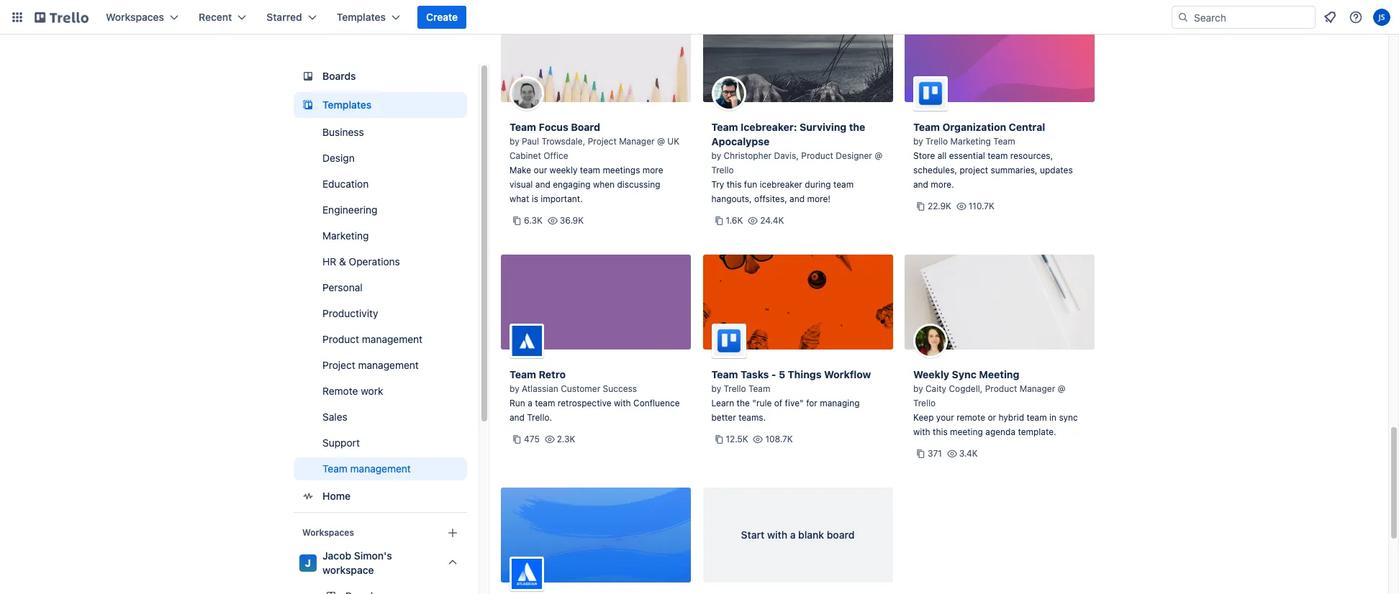 Task type: vqa. For each thing, say whether or not it's contained in the screenshot.


Task type: describe. For each thing, give the bounding box(es) containing it.
recent
[[199, 11, 232, 23]]

team organization central by trello marketing team store all essential team resources, schedules, project summaries, updates and more.
[[914, 121, 1073, 190]]

with inside button
[[767, 529, 788, 541]]

remote
[[957, 412, 986, 423]]

workspaces inside popup button
[[106, 11, 164, 23]]

search image
[[1178, 12, 1189, 23]]

trello inside team icebreaker: surviving the apocalypse by christopher davis, product designer @ trello try this fun icebreaker during team hangouts, offsites, and more!
[[712, 165, 734, 176]]

sync
[[952, 369, 977, 381]]

by inside team organization central by trello marketing team store all essential team resources, schedules, project summaries, updates and more.
[[914, 136, 923, 147]]

sales link
[[294, 406, 467, 429]]

resources,
[[1011, 150, 1053, 161]]

manager for meeting
[[1020, 384, 1055, 394]]

1.6k
[[726, 215, 743, 226]]

or
[[988, 412, 996, 423]]

learn
[[712, 398, 734, 409]]

product management
[[323, 333, 423, 346]]

engaging
[[553, 179, 591, 190]]

project management
[[323, 359, 419, 371]]

trello marketing team image
[[914, 76, 948, 111]]

summaries,
[[991, 165, 1038, 176]]

management for team management
[[350, 463, 411, 475]]

recent button
[[190, 6, 255, 29]]

template board image
[[299, 96, 317, 114]]

manager for board
[[619, 136, 655, 147]]

focus
[[539, 121, 569, 133]]

more.
[[931, 179, 954, 190]]

customer
[[561, 384, 601, 394]]

discussing
[[617, 179, 661, 190]]

more!
[[807, 194, 831, 204]]

team for team focus board by paul trowsdale, project manager @ uk cabinet office make our weekly team meetings more visual and engaging when discussing what is important.
[[510, 121, 536, 133]]

back to home image
[[35, 6, 89, 29]]

trello inside weekly sync meeting by caity cogdell, product manager @ trello keep your remote or hybrid team in sync with this meeting agenda template.
[[914, 398, 936, 409]]

by inside the team focus board by paul trowsdale, project manager @ uk cabinet office make our weekly team meetings more visual and engaging when discussing what is important.
[[510, 136, 520, 147]]

templates button
[[328, 6, 409, 29]]

project inside the team focus board by paul trowsdale, project manager @ uk cabinet office make our weekly team meetings more visual and engaging when discussing what is important.
[[588, 136, 617, 147]]

36.9k
[[560, 215, 584, 226]]

product inside weekly sync meeting by caity cogdell, product manager @ trello keep your remote or hybrid team in sync with this meeting agenda template.
[[985, 384, 1017, 394]]

weekly sync meeting by caity cogdell, product manager @ trello keep your remote or hybrid team in sync with this meeting agenda template.
[[914, 369, 1078, 438]]

0 horizontal spatial project
[[323, 359, 355, 371]]

atlassian
[[522, 384, 558, 394]]

workflow
[[824, 369, 871, 381]]

jacob simon (jacobsimon16) image
[[1374, 9, 1391, 26]]

fun
[[744, 179, 757, 190]]

caity cogdell, product manager @ trello image
[[914, 324, 948, 358]]

5
[[779, 369, 785, 381]]

cabinet
[[510, 150, 541, 161]]

things
[[788, 369, 822, 381]]

hr
[[323, 256, 336, 268]]

Search field
[[1189, 6, 1315, 28]]

design
[[323, 152, 355, 164]]

sales
[[323, 411, 348, 423]]

&
[[339, 256, 346, 268]]

jacob simon's workspace
[[323, 550, 392, 577]]

marketing inside team organization central by trello marketing team store all essential team resources, schedules, project summaries, updates and more.
[[951, 136, 991, 147]]

team inside team organization central by trello marketing team store all essential team resources, schedules, project summaries, updates and more.
[[988, 150, 1008, 161]]

team up "rule
[[749, 384, 771, 394]]

templates inside popup button
[[337, 11, 386, 23]]

your
[[936, 412, 954, 423]]

five"
[[785, 398, 804, 409]]

for
[[806, 398, 818, 409]]

sync
[[1059, 412, 1078, 423]]

trello inside team organization central by trello marketing team store all essential team resources, schedules, project summaries, updates and more.
[[926, 136, 948, 147]]

team inside the team focus board by paul trowsdale, project manager @ uk cabinet office make our weekly team meetings more visual and engaging when discussing what is important.
[[580, 165, 600, 176]]

better
[[712, 412, 736, 423]]

in
[[1050, 412, 1057, 423]]

store
[[914, 150, 935, 161]]

teams.
[[739, 412, 766, 423]]

and inside team organization central by trello marketing team store all essential team resources, schedules, project summaries, updates and more.
[[914, 179, 929, 190]]

updates
[[1040, 165, 1073, 176]]

personal link
[[294, 276, 467, 299]]

project
[[960, 165, 989, 176]]

starred
[[267, 11, 302, 23]]

and inside team icebreaker: surviving the apocalypse by christopher davis, product designer @ trello try this fun icebreaker during team hangouts, offsites, and more!
[[790, 194, 805, 204]]

trowsdale,
[[542, 136, 585, 147]]

work
[[361, 385, 383, 397]]

1 vertical spatial templates
[[323, 99, 372, 111]]

the inside team icebreaker: surviving the apocalypse by christopher davis, product designer @ trello try this fun icebreaker during team hangouts, offsites, and more!
[[849, 121, 866, 133]]

surviving
[[800, 121, 847, 133]]

team for team icebreaker: surviving the apocalypse by christopher davis, product designer @ trello try this fun icebreaker during team hangouts, offsites, and more!
[[712, 121, 738, 133]]

1 vertical spatial marketing
[[323, 230, 369, 242]]

team for team organization central by trello marketing team store all essential team resources, schedules, project summaries, updates and more.
[[914, 121, 940, 133]]

and inside the team focus board by paul trowsdale, project manager @ uk cabinet office make our weekly team meetings more visual and engaging when discussing what is important.
[[535, 179, 551, 190]]

icebreaker
[[760, 179, 803, 190]]

simon's
[[354, 550, 392, 562]]

icebreaker:
[[741, 121, 797, 133]]

trello.
[[527, 412, 552, 423]]

the inside team tasks - 5 things workflow by trello team learn the "rule of five" for managing better teams.
[[737, 398, 750, 409]]

24.4k
[[760, 215, 784, 226]]

j
[[305, 557, 311, 569]]

christopher
[[724, 150, 772, 161]]

keep
[[914, 412, 934, 423]]

when
[[593, 179, 615, 190]]

run
[[510, 398, 525, 409]]

retro
[[539, 369, 566, 381]]

offsites,
[[754, 194, 787, 204]]

trello team image
[[712, 324, 746, 358]]

hr & operations
[[323, 256, 400, 268]]

caity
[[926, 384, 947, 394]]

management for product management
[[362, 333, 423, 346]]

christopher davis, product designer @ trello image
[[712, 76, 746, 111]]

team for team retro by atlassian customer success run a team retrospective with confluence and trello.
[[510, 369, 536, 381]]

education link
[[294, 173, 467, 196]]

support link
[[294, 432, 467, 455]]

boards link
[[294, 63, 467, 89]]



Task type: locate. For each thing, give the bounding box(es) containing it.
0 horizontal spatial @
[[657, 136, 665, 147]]

marketing link
[[294, 225, 467, 248]]

with down success
[[614, 398, 631, 409]]

team
[[988, 150, 1008, 161], [580, 165, 600, 176], [834, 179, 854, 190], [535, 398, 555, 409], [1027, 412, 1047, 423]]

by inside team tasks - 5 things workflow by trello team learn the "rule of five" for managing better teams.
[[712, 384, 721, 394]]

0 vertical spatial project
[[588, 136, 617, 147]]

confluence
[[634, 398, 680, 409]]

by up learn
[[712, 384, 721, 394]]

0 vertical spatial a
[[528, 398, 533, 409]]

management down "support" link
[[350, 463, 411, 475]]

2 vertical spatial with
[[767, 529, 788, 541]]

trello up keep
[[914, 398, 936, 409]]

2 horizontal spatial @
[[1058, 384, 1066, 394]]

visual
[[510, 179, 533, 190]]

create button
[[418, 6, 467, 29]]

by up run
[[510, 384, 520, 394]]

manager up in
[[1020, 384, 1055, 394]]

and down our
[[535, 179, 551, 190]]

marketing
[[951, 136, 991, 147], [323, 230, 369, 242]]

remote work
[[323, 385, 383, 397]]

0 vertical spatial manager
[[619, 136, 655, 147]]

paul
[[522, 136, 539, 147]]

manager inside weekly sync meeting by caity cogdell, product manager @ trello keep your remote or hybrid team in sync with this meeting agenda template.
[[1020, 384, 1055, 394]]

@ left uk on the left of the page
[[657, 136, 665, 147]]

retrospective
[[558, 398, 612, 409]]

paul trowsdale, project manager @ uk cabinet office image
[[510, 76, 544, 111]]

-
[[772, 369, 776, 381]]

make
[[510, 165, 531, 176]]

team for team management
[[323, 463, 348, 475]]

0 vertical spatial the
[[849, 121, 866, 133]]

home image
[[299, 488, 317, 505]]

product
[[801, 150, 834, 161], [323, 333, 359, 346], [985, 384, 1017, 394]]

the up designer
[[849, 121, 866, 133]]

project down board
[[588, 136, 617, 147]]

6.3k
[[524, 215, 543, 226]]

team down central
[[994, 136, 1016, 147]]

managing
[[820, 398, 860, 409]]

and down run
[[510, 412, 525, 423]]

this inside team icebreaker: surviving the apocalypse by christopher davis, product designer @ trello try this fun icebreaker during team hangouts, offsites, and more!
[[727, 179, 742, 190]]

hangouts,
[[712, 194, 752, 204]]

team inside team icebreaker: surviving the apocalypse by christopher davis, product designer @ trello try this fun icebreaker during team hangouts, offsites, and more!
[[712, 121, 738, 133]]

trello up all at the top
[[926, 136, 948, 147]]

1 vertical spatial product
[[323, 333, 359, 346]]

by left paul
[[510, 136, 520, 147]]

team up store at top right
[[914, 121, 940, 133]]

0 vertical spatial workspaces
[[106, 11, 164, 23]]

starred button
[[258, 6, 325, 29]]

management down product management link
[[358, 359, 419, 371]]

and down schedules,
[[914, 179, 929, 190]]

hr & operations link
[[294, 251, 467, 274]]

create a workspace image
[[444, 525, 461, 542]]

1 vertical spatial @
[[875, 150, 883, 161]]

1 horizontal spatial @
[[875, 150, 883, 161]]

team down atlassian
[[535, 398, 555, 409]]

by up store at top right
[[914, 136, 923, 147]]

1 vertical spatial this
[[933, 427, 948, 438]]

@ for weekly sync meeting
[[1058, 384, 1066, 394]]

1 horizontal spatial project
[[588, 136, 617, 147]]

0 horizontal spatial this
[[727, 179, 742, 190]]

2 vertical spatial product
[[985, 384, 1017, 394]]

1 vertical spatial management
[[358, 359, 419, 371]]

1 horizontal spatial with
[[767, 529, 788, 541]]

design link
[[294, 147, 467, 170]]

team up paul
[[510, 121, 536, 133]]

team down support
[[323, 463, 348, 475]]

with right start
[[767, 529, 788, 541]]

product up during
[[801, 150, 834, 161]]

tasks
[[741, 369, 769, 381]]

management down productivity "link"
[[362, 333, 423, 346]]

1 horizontal spatial the
[[849, 121, 866, 133]]

12.5k
[[726, 434, 748, 445]]

2 horizontal spatial with
[[914, 427, 931, 438]]

office
[[544, 150, 568, 161]]

management for project management
[[358, 359, 419, 371]]

0 horizontal spatial with
[[614, 398, 631, 409]]

trello up learn
[[724, 384, 746, 394]]

project management link
[[294, 354, 467, 377]]

371
[[928, 448, 942, 459]]

1 horizontal spatial workspaces
[[302, 528, 354, 538]]

@ inside team icebreaker: surviving the apocalypse by christopher davis, product designer @ trello try this fun icebreaker during team hangouts, offsites, and more!
[[875, 150, 883, 161]]

1 horizontal spatial product
[[801, 150, 834, 161]]

by inside team retro by atlassian customer success run a team retrospective with confluence and trello.
[[510, 384, 520, 394]]

this up hangouts,
[[727, 179, 742, 190]]

by inside team icebreaker: surviving the apocalypse by christopher davis, product designer @ trello try this fun icebreaker during team hangouts, offsites, and more!
[[712, 150, 721, 161]]

108.7k
[[766, 434, 793, 445]]

primary element
[[0, 0, 1399, 35]]

templates up the boards link
[[337, 11, 386, 23]]

1 vertical spatial the
[[737, 398, 750, 409]]

1 horizontal spatial this
[[933, 427, 948, 438]]

with down keep
[[914, 427, 931, 438]]

by left caity
[[914, 384, 923, 394]]

schedules,
[[914, 165, 957, 176]]

team inside team retro by atlassian customer success run a team retrospective with confluence and trello.
[[535, 398, 555, 409]]

0 vertical spatial management
[[362, 333, 423, 346]]

marketing up &
[[323, 230, 369, 242]]

template.
[[1018, 427, 1057, 438]]

1 vertical spatial with
[[914, 427, 931, 438]]

team up template.
[[1027, 412, 1047, 423]]

team inside weekly sync meeting by caity cogdell, product manager @ trello keep your remote or hybrid team in sync with this meeting agenda template.
[[1027, 412, 1047, 423]]

team up when
[[580, 165, 600, 176]]

business link
[[294, 121, 467, 144]]

0 vertical spatial this
[[727, 179, 742, 190]]

0 horizontal spatial workspaces
[[106, 11, 164, 23]]

all
[[938, 150, 947, 161]]

team up summaries,
[[988, 150, 1008, 161]]

central
[[1009, 121, 1045, 133]]

1 vertical spatial project
[[323, 359, 355, 371]]

1 horizontal spatial a
[[790, 529, 796, 541]]

a inside team retro by atlassian customer success run a team retrospective with confluence and trello.
[[528, 398, 533, 409]]

board image
[[299, 68, 317, 85]]

manager inside the team focus board by paul trowsdale, project manager @ uk cabinet office make our weekly team meetings more visual and engaging when discussing what is important.
[[619, 136, 655, 147]]

meeting
[[979, 369, 1020, 381]]

team for team tasks - 5 things workflow by trello team learn the "rule of five" for managing better teams.
[[712, 369, 738, 381]]

personal
[[323, 281, 363, 294]]

weekly
[[914, 369, 950, 381]]

create
[[426, 11, 458, 23]]

workspace
[[323, 564, 374, 577]]

with
[[614, 398, 631, 409], [914, 427, 931, 438], [767, 529, 788, 541]]

product management link
[[294, 328, 467, 351]]

our
[[534, 165, 547, 176]]

team inside team icebreaker: surviving the apocalypse by christopher davis, product designer @ trello try this fun icebreaker during team hangouts, offsites, and more!
[[834, 179, 854, 190]]

2 horizontal spatial product
[[985, 384, 1017, 394]]

team up learn
[[712, 369, 738, 381]]

important.
[[541, 194, 583, 204]]

a right run
[[528, 398, 533, 409]]

0 vertical spatial with
[[614, 398, 631, 409]]

@ right designer
[[875, 150, 883, 161]]

is
[[532, 194, 538, 204]]

trello up "try" in the top right of the page
[[712, 165, 734, 176]]

0 horizontal spatial a
[[528, 398, 533, 409]]

board
[[571, 121, 600, 133]]

3.4k
[[959, 448, 978, 459]]

0 horizontal spatial product
[[323, 333, 359, 346]]

open information menu image
[[1349, 10, 1363, 24]]

"rule
[[752, 398, 772, 409]]

jacob
[[323, 550, 351, 562]]

1 vertical spatial workspaces
[[302, 528, 354, 538]]

project up remote
[[323, 359, 355, 371]]

home link
[[294, 484, 467, 510]]

team inside the team focus board by paul trowsdale, project manager @ uk cabinet office make our weekly team meetings more visual and engaging when discussing what is important.
[[510, 121, 536, 133]]

remote
[[323, 385, 358, 397]]

team up apocalypse
[[712, 121, 738, 133]]

1 vertical spatial manager
[[1020, 384, 1055, 394]]

by down apocalypse
[[712, 150, 721, 161]]

0 vertical spatial @
[[657, 136, 665, 147]]

0 horizontal spatial manager
[[619, 136, 655, 147]]

0 horizontal spatial marketing
[[323, 230, 369, 242]]

1 vertical spatial a
[[790, 529, 796, 541]]

team management
[[323, 463, 411, 475]]

2 vertical spatial @
[[1058, 384, 1066, 394]]

productivity
[[323, 307, 378, 320]]

team inside team retro by atlassian customer success run a team retrospective with confluence and trello.
[[510, 369, 536, 381]]

a inside button
[[790, 529, 796, 541]]

board
[[827, 529, 855, 541]]

weekly
[[550, 165, 578, 176]]

team retro by atlassian customer success run a team retrospective with confluence and trello.
[[510, 369, 680, 423]]

this down your
[[933, 427, 948, 438]]

1 horizontal spatial marketing
[[951, 136, 991, 147]]

product inside team icebreaker: surviving the apocalypse by christopher davis, product designer @ trello try this fun icebreaker during team hangouts, offsites, and more!
[[801, 150, 834, 161]]

the up teams.
[[737, 398, 750, 409]]

with inside weekly sync meeting by caity cogdell, product manager @ trello keep your remote or hybrid team in sync with this meeting agenda template.
[[914, 427, 931, 438]]

trello inside team tasks - 5 things workflow by trello team learn the "rule of five" for managing better teams.
[[724, 384, 746, 394]]

during
[[805, 179, 831, 190]]

0 vertical spatial templates
[[337, 11, 386, 23]]

what
[[510, 194, 529, 204]]

management
[[362, 333, 423, 346], [358, 359, 419, 371], [350, 463, 411, 475]]

engineering
[[323, 204, 378, 216]]

apocalypse
[[712, 135, 770, 148]]

1 horizontal spatial manager
[[1020, 384, 1055, 394]]

by inside weekly sync meeting by caity cogdell, product manager @ trello keep your remote or hybrid team in sync with this meeting agenda template.
[[914, 384, 923, 394]]

this inside weekly sync meeting by caity cogdell, product manager @ trello keep your remote or hybrid team in sync with this meeting agenda template.
[[933, 427, 948, 438]]

@ inside the team focus board by paul trowsdale, project manager @ uk cabinet office make our weekly team meetings more visual and engaging when discussing what is important.
[[657, 136, 665, 147]]

product down productivity
[[323, 333, 359, 346]]

atlassian team playbook image
[[510, 557, 544, 592]]

hybrid
[[999, 412, 1024, 423]]

and down icebreaker
[[790, 194, 805, 204]]

team up atlassian
[[510, 369, 536, 381]]

manager up meetings
[[619, 136, 655, 147]]

start
[[741, 529, 765, 541]]

by
[[510, 136, 520, 147], [914, 136, 923, 147], [712, 150, 721, 161], [510, 384, 520, 394], [712, 384, 721, 394], [914, 384, 923, 394]]

the
[[849, 121, 866, 133], [737, 398, 750, 409]]

2 vertical spatial management
[[350, 463, 411, 475]]

0 vertical spatial product
[[801, 150, 834, 161]]

22.9k
[[928, 201, 952, 212]]

marketing up essential
[[951, 136, 991, 147]]

@ up sync
[[1058, 384, 1066, 394]]

project
[[588, 136, 617, 147], [323, 359, 355, 371]]

operations
[[349, 256, 400, 268]]

home
[[323, 490, 351, 502]]

remote work link
[[294, 380, 467, 403]]

davis,
[[774, 150, 799, 161]]

475
[[524, 434, 540, 445]]

engineering link
[[294, 199, 467, 222]]

0 vertical spatial marketing
[[951, 136, 991, 147]]

product down meeting on the bottom
[[985, 384, 1017, 394]]

atlassian customer success image
[[510, 324, 544, 358]]

@ for team focus board
[[657, 136, 665, 147]]

team tasks - 5 things workflow by trello team learn the "rule of five" for managing better teams.
[[712, 369, 871, 423]]

with inside team retro by atlassian customer success run a team retrospective with confluence and trello.
[[614, 398, 631, 409]]

a left the blank
[[790, 529, 796, 541]]

@ inside weekly sync meeting by caity cogdell, product manager @ trello keep your remote or hybrid team in sync with this meeting agenda template.
[[1058, 384, 1066, 394]]

0 horizontal spatial the
[[737, 398, 750, 409]]

templates up business
[[323, 99, 372, 111]]

0 notifications image
[[1322, 9, 1339, 26]]

a
[[528, 398, 533, 409], [790, 529, 796, 541]]

team right during
[[834, 179, 854, 190]]

and inside team retro by atlassian customer success run a team retrospective with confluence and trello.
[[510, 412, 525, 423]]

boards
[[323, 70, 356, 82]]

productivity link
[[294, 302, 467, 325]]



